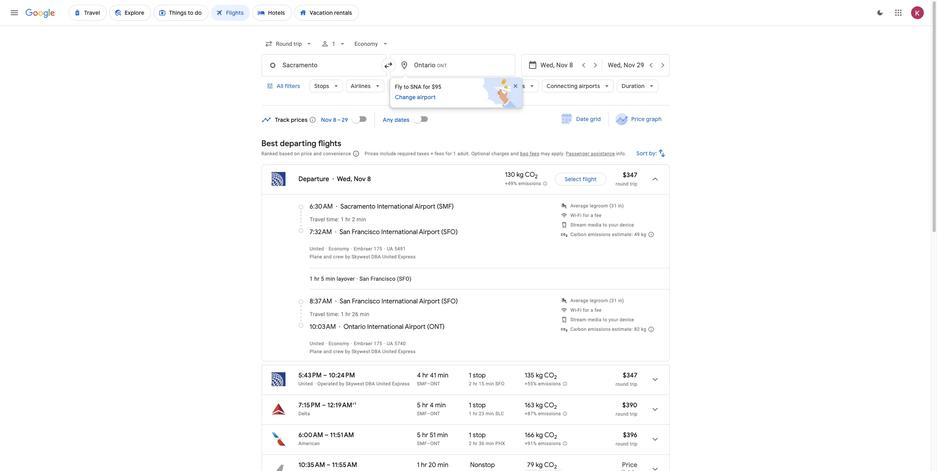 Task type: locate. For each thing, give the bounding box(es) containing it.
travel down 8:37 am
[[310, 311, 325, 318]]

1 fi from the top
[[578, 213, 582, 219]]

ua left 5491
[[387, 246, 393, 252]]

nov left 8
[[354, 175, 366, 183]]

1 san francisco international airport ( sfo ) from the top
[[340, 229, 458, 237]]

a up the carbon emissions estimate: 49 kg
[[591, 213, 593, 219]]

2 vertical spatial san
[[340, 298, 350, 306]]

1 horizontal spatial fees
[[530, 151, 540, 157]]

0 vertical spatial 347 us dollars text field
[[623, 172, 638, 179]]

2 stream from the top
[[571, 317, 587, 323]]

–
[[323, 372, 327, 380], [427, 382, 430, 387], [322, 402, 326, 410], [427, 412, 430, 417], [325, 432, 329, 440], [427, 442, 430, 447], [327, 462, 331, 470]]

price up 'airport'
[[427, 83, 440, 90]]

)
[[452, 203, 454, 211], [456, 229, 458, 237], [410, 276, 412, 282], [456, 298, 458, 306], [443, 323, 445, 331]]

– down total duration 5 hr 4 min. element
[[427, 412, 430, 417]]

wi-fi for a fee
[[571, 213, 602, 219], [571, 308, 602, 313]]

price left flight details. leaves sacramento international airport at 10:35 am on wednesday, november 8 and arrives at ontario international airport at 11:55 am on wednesday, november 8. image
[[622, 462, 638, 470]]

2 (31 from the top
[[610, 298, 617, 304]]

round inside $390 round trip
[[616, 412, 629, 418]]

0 vertical spatial economy
[[329, 246, 349, 252]]

1 estimate: from the top
[[612, 232, 633, 238]]

stop inside 1 stop 1 hr 23 min slc
[[473, 402, 486, 410]]

1 347 us dollars text field from the top
[[623, 172, 638, 179]]

2 in) from the top
[[618, 298, 624, 304]]

wi- for sacramento international airport ( smf )
[[571, 213, 578, 219]]

stream up carbon emissions estimate: 82 kilograms element
[[571, 317, 587, 323]]

– left the 11:51 am
[[325, 432, 329, 440]]

co inside 163 kg co 2
[[544, 402, 554, 410]]

0 vertical spatial device
[[620, 223, 634, 228]]

1 round from the top
[[616, 181, 629, 187]]

2 $347 round trip from the top
[[616, 372, 638, 388]]

5 hr 4 min smf – ont
[[417, 402, 446, 417]]

stop up 36
[[473, 432, 486, 440]]

(31
[[610, 203, 617, 209], [610, 298, 617, 304]]

plane and crew by skywest dba united express
[[310, 254, 416, 260], [310, 349, 416, 355]]

Arrival time: 11:55 AM. text field
[[332, 462, 357, 470]]

1 vertical spatial $347 round trip
[[616, 372, 638, 388]]

(31 for sacramento international airport ( smf )
[[610, 203, 617, 209]]

for inside fly to sna for $95 change airport
[[423, 84, 430, 90]]

include
[[380, 151, 396, 157]]

round right flight
[[616, 181, 629, 187]]

min inside 4 hr 41 min smf – ont
[[438, 372, 449, 380]]

1 stop from the top
[[473, 372, 486, 380]]

kg
[[517, 171, 524, 179], [641, 232, 647, 238], [641, 327, 647, 333], [536, 372, 543, 380], [536, 402, 543, 410], [536, 432, 543, 440], [536, 462, 543, 470]]

all filters
[[277, 83, 300, 90]]

1 vertical spatial crew
[[333, 349, 344, 355]]

175 for international
[[374, 341, 382, 347]]

5 down 4 hr 41 min smf – ont at left
[[417, 402, 421, 410]]

1 vertical spatial embraer
[[354, 341, 373, 347]]

1 vertical spatial ua
[[387, 341, 393, 347]]

1 vertical spatial express
[[398, 349, 416, 355]]

leaves sacramento international airport at 7:15 pm on wednesday, november 8 and arrives at ontario international airport at 12:19 am on thursday, november 9. element
[[299, 402, 356, 410]]

– inside 6:00 am – 11:51 am american
[[325, 432, 329, 440]]

1 fee from the top
[[595, 213, 602, 219]]

hr inside 1 stop 2 hr 15 min sfo
[[473, 382, 478, 387]]

by
[[345, 254, 350, 260], [345, 349, 350, 355], [339, 382, 344, 387]]

$347 round trip for first $347 text box from the bottom of the best departing flights main content
[[616, 372, 638, 388]]

2 your from the top
[[609, 317, 618, 323]]

2 inside 166 kg co 2
[[554, 434, 557, 441]]

0 vertical spatial legroom
[[590, 203, 608, 209]]

0 horizontal spatial 4
[[417, 372, 421, 380]]

1 vertical spatial your
[[609, 317, 618, 323]]

1 inside 1 stop 2 hr 15 min sfo
[[469, 372, 471, 380]]

price inside price unavailable
[[622, 462, 638, 470]]

+ inside 7:15 pm – 12:19 am + 1
[[352, 402, 355, 407]]

travel time: 1 hr 2 min
[[310, 217, 366, 223]]

stream media to your device for san francisco international airport ( sfo )
[[571, 317, 634, 323]]

and right price
[[313, 151, 322, 157]]

2 fees from the left
[[530, 151, 540, 157]]

$347 down sort
[[623, 172, 638, 179]]

 image
[[326, 246, 327, 252], [351, 246, 352, 252], [356, 276, 358, 282]]

trip for 135
[[630, 382, 638, 388]]

0 vertical spatial (31
[[610, 203, 617, 209]]

co up +55% emissions
[[544, 372, 554, 380]]

0 vertical spatial estimate:
[[612, 232, 633, 238]]

1 in) from the top
[[618, 203, 624, 209]]

2 vertical spatial by
[[339, 382, 344, 387]]

stop
[[473, 372, 486, 380], [473, 402, 486, 410], [473, 432, 486, 440]]

3 trip from the top
[[630, 412, 638, 418]]

1 vertical spatial travel
[[310, 311, 325, 318]]

a for sacramento international airport ( smf )
[[591, 213, 593, 219]]

2 175 from the top
[[374, 341, 382, 347]]

2 a from the top
[[591, 308, 593, 313]]

wi-fi for a fee up the carbon emissions estimate: 49 kg
[[571, 213, 602, 219]]

135
[[525, 372, 534, 380]]

kg inside 166 kg co 2
[[536, 432, 543, 440]]

347 US dollars text field
[[623, 172, 638, 179], [623, 372, 638, 380]]

stops button
[[310, 77, 343, 96]]

leaves sacramento international airport at 6:00 am on wednesday, november 8 and arrives at ontario international airport at 11:51 am on wednesday, november 8. element
[[299, 432, 354, 440]]

 image down arrival time: 10:03 am. text field
[[326, 341, 327, 347]]

0 vertical spatial a
[[591, 213, 593, 219]]

stop for 5 hr 51 min
[[473, 432, 486, 440]]

1 vertical spatial +
[[352, 402, 355, 407]]

estimate:
[[612, 232, 633, 238], [612, 327, 633, 333]]

kg up +87% emissions
[[536, 402, 543, 410]]

175
[[374, 246, 382, 252], [374, 341, 382, 347]]

0 vertical spatial san
[[340, 229, 350, 237]]

delta
[[299, 412, 310, 417]]

1 vertical spatial wi-fi for a fee
[[571, 308, 602, 313]]

by up the 10:24 pm
[[345, 349, 350, 355]]

 image
[[333, 175, 334, 183], [326, 341, 327, 347], [351, 341, 352, 347], [315, 382, 316, 387]]

smf inside 4 hr 41 min smf – ont
[[417, 382, 427, 387]]

to up carbon emissions estimate: 49 kilograms element
[[603, 223, 607, 228]]

5 inside 5 hr 4 min smf – ont
[[417, 402, 421, 410]]

international up 5491
[[381, 229, 418, 237]]

0 vertical spatial average
[[571, 203, 589, 209]]

3 1 stop flight. element from the top
[[469, 432, 486, 441]]

2 wi-fi for a fee from the top
[[571, 308, 602, 313]]

0 vertical spatial time:
[[327, 217, 339, 223]]

dba for international
[[371, 349, 381, 355]]

2 san francisco international airport ( sfo ) from the top
[[340, 298, 458, 306]]

1 stream from the top
[[571, 223, 587, 228]]

bag fees button
[[520, 151, 540, 157]]

+ down the operated by skywest dba united express
[[352, 402, 355, 407]]

1
[[332, 41, 335, 47], [453, 151, 456, 157], [341, 217, 344, 223], [310, 276, 313, 282], [341, 311, 344, 318], [469, 372, 471, 380], [355, 402, 356, 407], [469, 402, 471, 410], [469, 412, 472, 417], [469, 432, 471, 440], [417, 462, 420, 470]]

co inside 79 kg co 2
[[544, 462, 554, 470]]

0 vertical spatial express
[[398, 254, 416, 260]]

1 vertical spatial average legroom (31 in)
[[571, 298, 624, 304]]

best departing flights main content
[[261, 109, 670, 472]]

1 average from the top
[[571, 203, 589, 209]]

2 plane from the top
[[310, 349, 322, 355]]

device up the carbon emissions estimate: 49 kg
[[620, 223, 634, 228]]

1 vertical spatial francisco
[[371, 276, 396, 282]]

kg up +55% emissions
[[536, 372, 543, 380]]

2 $347 from the top
[[623, 372, 638, 380]]

fi up carbon emissions estimate: 82 kilograms element
[[578, 308, 582, 313]]

estimate: for san francisco international airport ( sfo )
[[612, 327, 633, 333]]

wi- down select
[[571, 213, 578, 219]]

1 travel from the top
[[310, 217, 325, 223]]

0 vertical spatial embraer 175
[[354, 246, 382, 252]]

1 vertical spatial economy
[[329, 341, 349, 347]]

+
[[431, 151, 433, 157], [352, 402, 355, 407]]

1 vertical spatial san francisco international airport ( sfo )
[[340, 298, 458, 306]]

1 $347 round trip from the top
[[616, 172, 638, 187]]

a for san francisco international airport ( sfo )
[[591, 308, 593, 313]]

0 vertical spatial fi
[[578, 213, 582, 219]]

2 economy from the top
[[329, 341, 349, 347]]

emissions down 130 kg co 2
[[518, 181, 541, 186]]

fi for san francisco international airport ( sfo )
[[578, 308, 582, 313]]

carbon emissions estimate: 49 kilograms element
[[571, 232, 647, 238]]

francisco down ua 5491
[[371, 276, 396, 282]]

travel for 6:30 am
[[310, 217, 325, 223]]

francisco down sacramento
[[352, 229, 380, 237]]

1 vertical spatial skywest
[[352, 349, 370, 355]]

1 vertical spatial 347 us dollars text field
[[623, 372, 638, 380]]

 image down departure time: 5:43 pm. text field
[[315, 382, 316, 387]]

round down the $390
[[616, 412, 629, 418]]

2 media from the top
[[588, 317, 602, 323]]

min down 4 hr 41 min smf – ont at left
[[435, 402, 446, 410]]

express down 5491
[[398, 254, 416, 260]]

0 vertical spatial fee
[[595, 213, 602, 219]]

1 vertical spatial in)
[[618, 298, 624, 304]]

fee for san francisco international airport ( sfo )
[[595, 308, 602, 313]]

5 for 12:19 am
[[417, 402, 421, 410]]

fees right taxes
[[435, 151, 444, 157]]

Arrival time: 7:32 AM. text field
[[310, 229, 332, 237]]

1 embraer 175 from the top
[[354, 246, 382, 252]]

crew for san
[[333, 254, 344, 260]]

kg inside 135 kg co 2
[[536, 372, 543, 380]]

1 vertical spatial fi
[[578, 308, 582, 313]]

0 vertical spatial 5
[[321, 276, 324, 282]]

2 carbon from the top
[[571, 327, 587, 333]]

san down travel time: 1 hr 2 min
[[340, 229, 350, 237]]

select flight
[[565, 176, 597, 183]]

emissions left 82
[[588, 327, 611, 333]]

1 average legroom (31 in) from the top
[[571, 203, 624, 209]]

1 device from the top
[[620, 223, 634, 228]]

None search field
[[261, 34, 670, 108]]

hr down 4 hr 41 min smf – ont at left
[[422, 402, 428, 410]]

embraer for francisco
[[354, 246, 373, 252]]

2 vertical spatial to
[[603, 317, 607, 323]]

ont inside 5 hr 51 min smf – ont
[[430, 442, 440, 447]]

2 fi from the top
[[578, 308, 582, 313]]

2 vertical spatial francisco
[[352, 298, 380, 306]]

163 kg co 2
[[525, 402, 557, 411]]

emissions for 135
[[538, 382, 561, 387]]

0 vertical spatial by
[[345, 254, 350, 260]]

round inside $396 round trip
[[616, 442, 629, 447]]

1 inside popup button
[[332, 41, 335, 47]]

by up layover
[[345, 254, 350, 260]]

all
[[277, 83, 283, 90]]

0 vertical spatial price
[[427, 83, 440, 90]]

1 vertical spatial estimate:
[[612, 327, 633, 333]]

0 vertical spatial to
[[404, 84, 409, 90]]

min inside 1 stop 2 hr 36 min phx
[[486, 442, 494, 447]]

carbon emissions estimate: 82 kg
[[571, 327, 647, 333]]

175 for francisco
[[374, 246, 382, 252]]

1 legroom from the top
[[590, 203, 608, 209]]

and
[[313, 151, 322, 157], [511, 151, 519, 157], [324, 254, 332, 260], [324, 349, 332, 355]]

1 vertical spatial 5
[[417, 402, 421, 410]]

price inside price graph button
[[631, 116, 645, 123]]

0 vertical spatial skywest
[[352, 254, 370, 260]]

stop up 23
[[473, 402, 486, 410]]

2 stop from the top
[[473, 402, 486, 410]]

slc
[[495, 412, 504, 417]]

operated by skywest dba united express
[[318, 382, 410, 387]]

hr inside total duration 1 hr 20 min. element
[[421, 462, 427, 470]]

ont inside 5 hr 4 min smf – ont
[[430, 412, 440, 417]]

23
[[479, 412, 485, 417]]

ranked
[[261, 151, 278, 157]]

min inside 1 stop 1 hr 23 min slc
[[486, 412, 494, 417]]

price for price graph
[[631, 116, 645, 123]]

trip down the $390
[[630, 412, 638, 418]]

hr down sacramento
[[345, 217, 351, 223]]

co inside 130 kg co 2
[[525, 171, 535, 179]]

layover (1 of 1) is a 2 hr 36 min layover at phoenix sky harbor international airport in phoenix. element
[[469, 441, 521, 447]]

co inside 135 kg co 2
[[544, 372, 554, 380]]

price inside price popup button
[[427, 83, 440, 90]]

media up the carbon emissions estimate: 49 kg
[[588, 223, 602, 228]]

fee up carbon emissions estimate: 82 kilograms element
[[595, 308, 602, 313]]

2 crew from the top
[[333, 349, 344, 355]]

and up 5:43 pm – 10:24 pm
[[324, 349, 332, 355]]

co for 163
[[544, 402, 554, 410]]

trip up '$390' text field
[[630, 382, 638, 388]]

4 inside 4 hr 41 min smf – ont
[[417, 372, 421, 380]]

legroom for sacramento international airport ( smf )
[[590, 203, 608, 209]]

Arrival time: 11:51 AM. text field
[[330, 432, 354, 440]]

trip inside $396 round trip
[[630, 442, 638, 447]]

in) for sacramento international airport ( smf )
[[618, 203, 624, 209]]

347 us dollars text field down sort
[[623, 172, 638, 179]]

co inside 166 kg co 2
[[544, 432, 554, 440]]

2 legroom from the top
[[590, 298, 608, 304]]

1 vertical spatial to
[[603, 223, 607, 228]]

embraer for international
[[354, 341, 373, 347]]

emissions for 163
[[538, 412, 561, 417]]

a up carbon emissions estimate: 82 kilograms element
[[591, 308, 593, 313]]

Arrival time: 10:03 AM. text field
[[310, 323, 336, 331]]

stop inside 1 stop 2 hr 15 min sfo
[[473, 372, 486, 380]]

average for san francisco international airport ( sfo )
[[571, 298, 589, 304]]

 image for wed, nov 8
[[333, 175, 334, 183]]

hr left 23
[[473, 412, 478, 417]]

ua left 5740 at bottom
[[387, 341, 393, 347]]

0 vertical spatial carbon
[[571, 232, 587, 238]]

2 embraer from the top
[[354, 341, 373, 347]]

0 vertical spatial wi-fi for a fee
[[571, 213, 602, 219]]

average
[[571, 203, 589, 209], [571, 298, 589, 304]]

leaves sacramento international airport at 5:43 pm on wednesday, november 8 and arrives at ontario international airport at 10:24 pm on wednesday, november 8. element
[[299, 372, 355, 380]]

 image for operated by skywest dba united express
[[315, 382, 316, 387]]

american
[[299, 442, 320, 447]]

0 vertical spatial average legroom (31 in)
[[571, 203, 624, 209]]

1 vertical spatial fee
[[595, 308, 602, 313]]

1 175 from the top
[[374, 246, 382, 252]]

total duration 4 hr 41 min. element
[[417, 372, 469, 381]]

average legroom (31 in) up carbon emissions estimate: 82 kilograms element
[[571, 298, 624, 304]]

1 vertical spatial nov
[[354, 175, 366, 183]]

ont inside 4 hr 41 min smf – ont
[[430, 382, 440, 387]]

to inside fly to sna for $95 change airport
[[404, 84, 409, 90]]

time:
[[327, 217, 339, 223], [327, 311, 339, 318]]

(
[[437, 203, 439, 211], [441, 229, 443, 237], [397, 276, 399, 282], [441, 298, 444, 306], [427, 323, 429, 331]]

phx
[[495, 442, 505, 447]]

1 inside 7:15 pm – 12:19 am + 1
[[355, 402, 356, 407]]

plane for 10:03 am
[[310, 349, 322, 355]]

2 vertical spatial 5
[[417, 432, 421, 440]]

3 round from the top
[[616, 412, 629, 418]]

2 inside 1 stop 2 hr 15 min sfo
[[469, 382, 472, 387]]

co for 166
[[544, 432, 554, 440]]

0 vertical spatial $347
[[623, 172, 638, 179]]

51
[[430, 432, 436, 440]]

airport
[[415, 203, 436, 211], [419, 229, 440, 237], [419, 298, 440, 306], [405, 323, 426, 331]]

3 stop from the top
[[473, 432, 486, 440]]

1 stream media to your device from the top
[[571, 223, 634, 228]]

layover (1 of 1) is a 2 hr 15 min layover at san francisco international airport in san francisco. element
[[469, 381, 521, 388]]

stream up the carbon emissions estimate: 49 kg
[[571, 223, 587, 228]]

1 wi-fi for a fee from the top
[[571, 213, 602, 219]]

1 vertical spatial stop
[[473, 402, 486, 410]]

smf
[[439, 203, 452, 211], [417, 382, 427, 387], [417, 412, 427, 417], [417, 442, 427, 447]]

estimate: left the 49
[[612, 232, 633, 238]]

1 economy from the top
[[329, 246, 349, 252]]

co
[[525, 171, 535, 179], [544, 372, 554, 380], [544, 402, 554, 410], [544, 432, 554, 440], [544, 462, 554, 470]]

fi up the carbon emissions estimate: 49 kg
[[578, 213, 582, 219]]

1 vertical spatial carbon
[[571, 327, 587, 333]]

8:37 am
[[310, 298, 332, 306]]

device for sacramento international airport ( smf )
[[620, 223, 634, 228]]

average legroom (31 in)
[[571, 203, 624, 209], [571, 298, 624, 304]]

wi-fi for a fee for sacramento international airport ( smf )
[[571, 213, 602, 219]]

2 vertical spatial 1 stop flight. element
[[469, 432, 486, 441]]

5 inside 5 hr 51 min smf – ont
[[417, 432, 421, 440]]

1 vertical spatial stream
[[571, 317, 587, 323]]

5:43 pm
[[299, 372, 322, 380]]

kg up "+91% emissions"
[[536, 432, 543, 440]]

smf inside 5 hr 4 min smf – ont
[[417, 412, 427, 417]]

wi-fi for a fee up carbon emissions estimate: 82 kilograms element
[[571, 308, 602, 313]]

8 – 29
[[333, 116, 348, 123]]

1 vertical spatial (31
[[610, 298, 617, 304]]

2 time: from the top
[[327, 311, 339, 318]]

1 ua from the top
[[387, 246, 393, 252]]

2 trip from the top
[[630, 382, 638, 388]]

0 vertical spatial plane
[[310, 254, 322, 260]]

1 vertical spatial 4
[[430, 402, 434, 410]]

fees right bag
[[530, 151, 540, 157]]

0 vertical spatial 4
[[417, 372, 421, 380]]

0 vertical spatial wi-
[[571, 213, 578, 219]]

united
[[310, 246, 324, 252], [382, 254, 397, 260], [310, 341, 324, 347], [382, 349, 397, 355], [299, 382, 313, 387], [376, 382, 391, 387]]

ont for 4
[[430, 412, 440, 417]]

$95
[[432, 84, 441, 90]]

based
[[279, 151, 293, 157]]

0 vertical spatial plane and crew by skywest dba united express
[[310, 254, 416, 260]]

flight details. leaves sacramento international airport at 6:00 am on wednesday, november 8 and arrives at ontario international airport at 11:51 am on wednesday, november 8. image
[[646, 430, 665, 449]]

$347 round trip for first $347 text box from the top of the best departing flights main content
[[616, 172, 638, 187]]

francisco for 8:37 am
[[352, 298, 380, 306]]

1 wi- from the top
[[571, 213, 578, 219]]

2 down sacramento
[[352, 217, 355, 223]]

2 estimate: from the top
[[612, 327, 633, 333]]

1 plane from the top
[[310, 254, 322, 260]]

min
[[357, 217, 366, 223], [326, 276, 335, 282], [360, 311, 369, 318], [438, 372, 449, 380], [486, 382, 494, 387], [435, 402, 446, 410], [486, 412, 494, 417], [437, 432, 448, 440], [486, 442, 494, 447], [438, 462, 448, 470]]

device for san francisco international airport ( sfo )
[[620, 317, 634, 323]]

wed,
[[337, 175, 352, 183]]

hr left 15
[[473, 382, 478, 387]]

 image left wed,
[[333, 175, 334, 183]]

round for 135
[[616, 382, 629, 388]]

passenger
[[566, 151, 590, 157]]

emissions for 130
[[518, 181, 541, 186]]

embraer 175 down ontario in the left of the page
[[354, 341, 382, 347]]

41
[[430, 372, 436, 380]]

your for sacramento international airport ( smf )
[[609, 223, 618, 228]]

express left 4 hr 41 min smf – ont at left
[[392, 382, 410, 387]]

49
[[634, 232, 640, 238]]

2 left 36
[[469, 442, 472, 447]]

fi for sacramento international airport ( smf )
[[578, 213, 582, 219]]

carbon
[[571, 232, 587, 238], [571, 327, 587, 333]]

None text field
[[390, 54, 515, 77]]

francisco for 7:32 am
[[352, 229, 380, 237]]

san
[[340, 229, 350, 237], [360, 276, 369, 282], [340, 298, 350, 306]]

12:19 am
[[327, 402, 352, 410]]

1 crew from the top
[[333, 254, 344, 260]]

travel up 7:32 am
[[310, 217, 325, 223]]

kg inside 163 kg co 2
[[536, 402, 543, 410]]

– inside 5 hr 51 min smf – ont
[[427, 442, 430, 447]]

Departure time: 8:37 AM. text field
[[310, 298, 332, 306]]

ont for 51
[[430, 442, 440, 447]]

0 vertical spatial in)
[[618, 203, 624, 209]]

1 horizontal spatial nov
[[354, 175, 366, 183]]

stop up 15
[[473, 372, 486, 380]]

1 vertical spatial time:
[[327, 311, 339, 318]]

6:00 am – 11:51 am american
[[299, 432, 354, 447]]

1 vertical spatial wi-
[[571, 308, 578, 313]]

price
[[301, 151, 312, 157]]

sfo inside 1 stop 2 hr 15 min sfo
[[495, 382, 505, 387]]

2 1 stop flight. element from the top
[[469, 402, 486, 411]]

79
[[527, 462, 534, 470]]

1 1 stop flight. element from the top
[[469, 372, 486, 381]]

kg for 163
[[536, 402, 543, 410]]

kg inside 79 kg co 2
[[536, 462, 543, 470]]

close image
[[512, 83, 519, 89]]

co up +49% emissions
[[525, 171, 535, 179]]

duration button
[[617, 77, 658, 96]]

express down 5740 at bottom
[[398, 349, 416, 355]]

skywest down ontario in the left of the page
[[352, 349, 370, 355]]

1 horizontal spatial +
[[431, 151, 433, 157]]

1 vertical spatial legroom
[[590, 298, 608, 304]]

hr left '51'
[[422, 432, 428, 440]]

trip down the $396
[[630, 442, 638, 447]]

date grid button
[[555, 112, 607, 126]]

co for 135
[[544, 372, 554, 380]]

2 vertical spatial price
[[622, 462, 638, 470]]

4 trip from the top
[[630, 442, 638, 447]]

0 vertical spatial embraer
[[354, 246, 373, 252]]

1 a from the top
[[591, 213, 593, 219]]

2 plane and crew by skywest dba united express from the top
[[310, 349, 416, 355]]

plane and crew by skywest dba united express for francisco
[[310, 254, 416, 260]]

1 vertical spatial device
[[620, 317, 634, 323]]

min inside 1 stop 2 hr 15 min sfo
[[486, 382, 494, 387]]

average legroom (31 in) down flight
[[571, 203, 624, 209]]

sna
[[410, 84, 422, 90]]

1 plane and crew by skywest dba united express from the top
[[310, 254, 416, 260]]

0 horizontal spatial fees
[[435, 151, 444, 157]]

trip for 166
[[630, 442, 638, 447]]

hr left 20
[[421, 462, 427, 470]]

1 vertical spatial media
[[588, 317, 602, 323]]

stream for sacramento international airport ( smf )
[[571, 223, 587, 228]]

media up carbon emissions estimate: 82 kilograms element
[[588, 317, 602, 323]]

connecting airports
[[547, 83, 600, 90]]

2 inside 135 kg co 2
[[554, 375, 557, 381]]

1 stop flight. element up 36
[[469, 432, 486, 441]]

2 up +49% emissions
[[535, 174, 538, 181]]

None text field
[[261, 54, 387, 77]]

4 inside 5 hr 4 min smf – ont
[[430, 402, 434, 410]]

15
[[479, 382, 485, 387]]

skywest down the 10:24 pm
[[346, 382, 364, 387]]

10:24 pm
[[329, 372, 355, 380]]

Departure time: 6:00 AM. text field
[[299, 432, 323, 440]]

taxes
[[417, 151, 429, 157]]

plane
[[310, 254, 322, 260], [310, 349, 322, 355]]

1 vertical spatial $347
[[623, 372, 638, 380]]

1 vertical spatial price
[[631, 116, 645, 123]]

2 vertical spatial stop
[[473, 432, 486, 440]]

1 vertical spatial a
[[591, 308, 593, 313]]

your for san francisco international airport ( sfo )
[[609, 317, 618, 323]]

4
[[417, 372, 421, 380], [430, 402, 434, 410]]

duration
[[622, 83, 645, 90]]

396 US dollars text field
[[623, 432, 638, 440]]

1 vertical spatial embraer 175
[[354, 341, 382, 347]]

Return text field
[[608, 55, 645, 76]]

skywest for international
[[352, 349, 370, 355]]

1 vertical spatial 1 stop flight. element
[[469, 402, 486, 411]]

kg for 130
[[517, 171, 524, 179]]

your up carbon emissions estimate: 82 kilograms element
[[609, 317, 618, 323]]

1 vertical spatial 175
[[374, 341, 382, 347]]

san up travel time: 1 hr 26 min
[[340, 298, 350, 306]]

francisco
[[352, 229, 380, 237], [371, 276, 396, 282], [352, 298, 380, 306]]

$347 for first $347 text box from the top of the best departing flights main content
[[623, 172, 638, 179]]

emissions for 166
[[538, 442, 561, 447]]

ont for 41
[[430, 382, 440, 387]]

1 (31 from the top
[[610, 203, 617, 209]]

time: up 10:03 am
[[327, 311, 339, 318]]

0 vertical spatial nov
[[321, 116, 332, 123]]

main menu image
[[10, 8, 19, 18]]

2 average legroom (31 in) from the top
[[571, 298, 624, 304]]

kg for 166
[[536, 432, 543, 440]]

+55% emissions
[[525, 382, 561, 387]]

fee up the carbon emissions estimate: 49 kg
[[595, 213, 602, 219]]

1 vertical spatial dba
[[371, 349, 381, 355]]

2 fee from the top
[[595, 308, 602, 313]]

fly
[[395, 84, 402, 90]]

in) up carbon emissions estimate: 49 kilograms element
[[618, 203, 624, 209]]

347 us dollars text field left flight details. leaves sacramento international airport at 5:43 pm on wednesday, november 8 and arrives at ontario international airport at 10:24 pm on wednesday, november 8. image
[[623, 372, 638, 380]]

2 average from the top
[[571, 298, 589, 304]]

1 carbon from the top
[[571, 232, 587, 238]]

1 stop flight. element
[[469, 372, 486, 381], [469, 402, 486, 411], [469, 432, 486, 441]]

stream media to your device up carbon emissions estimate: 82 kilograms element
[[571, 317, 634, 323]]

26
[[352, 311, 358, 318]]

trip inside $390 round trip
[[630, 412, 638, 418]]

flight details. leaves sacramento international airport at 10:35 am on wednesday, november 8 and arrives at ontario international airport at 11:55 am on wednesday, november 8. image
[[646, 460, 665, 472]]

2 stream media to your device from the top
[[571, 317, 634, 323]]

2 ua from the top
[[387, 341, 393, 347]]

plane up 5:43 pm
[[310, 349, 322, 355]]

smf inside 5 hr 51 min smf – ont
[[417, 442, 427, 447]]

1 vertical spatial plane and crew by skywest dba united express
[[310, 349, 416, 355]]

4 round from the top
[[616, 442, 629, 447]]

Departure text field
[[541, 55, 577, 76]]

2 round from the top
[[616, 382, 629, 388]]

2 device from the top
[[620, 317, 634, 323]]

ua
[[387, 246, 393, 252], [387, 341, 393, 347]]

 image right layover
[[356, 276, 358, 282]]

round down the $396
[[616, 442, 629, 447]]

175 left ua 5491
[[374, 246, 382, 252]]

0 vertical spatial +
[[431, 151, 433, 157]]

5 for 11:51 am
[[417, 432, 421, 440]]

0 vertical spatial stream
[[571, 223, 587, 228]]

1 embraer from the top
[[354, 246, 373, 252]]

None field
[[261, 37, 316, 51], [351, 37, 392, 51], [261, 37, 316, 51], [351, 37, 392, 51]]

express for international
[[398, 254, 416, 260]]

0 vertical spatial san francisco international airport ( sfo )
[[340, 229, 458, 237]]

20
[[429, 462, 436, 470]]

0 vertical spatial francisco
[[352, 229, 380, 237]]

1 your from the top
[[609, 223, 618, 228]]

trip for 163
[[630, 412, 638, 418]]

min right '51'
[[437, 432, 448, 440]]

in) up carbon emissions estimate: 82 kilograms element
[[618, 298, 624, 304]]

2 right 79
[[554, 464, 557, 471]]

plane and crew by skywest dba united express up layover
[[310, 254, 416, 260]]

166
[[525, 432, 535, 440]]

min inside 5 hr 4 min smf – ont
[[435, 402, 446, 410]]

 image up layover
[[351, 246, 352, 252]]

10:35 am – 11:55 am
[[299, 462, 357, 470]]

0 vertical spatial 175
[[374, 246, 382, 252]]

to for sfo
[[603, 317, 607, 323]]

1 stop flight. element for 4 hr 41 min
[[469, 372, 486, 381]]

loading results progress bar
[[0, 26, 931, 27]]

1 $347 from the top
[[623, 172, 638, 179]]

trip down sort
[[630, 181, 638, 187]]

kg inside 130 kg co 2
[[517, 171, 524, 179]]

2 travel from the top
[[310, 311, 325, 318]]

fee
[[595, 213, 602, 219], [595, 308, 602, 313]]

for up the carbon emissions estimate: 49 kg
[[583, 213, 589, 219]]

media for sacramento international airport ( smf )
[[588, 223, 602, 228]]

1 media from the top
[[588, 223, 602, 228]]

0 vertical spatial stop
[[473, 372, 486, 380]]

0 vertical spatial stream media to your device
[[571, 223, 634, 228]]

total duration 5 hr 4 min. element
[[417, 402, 469, 411]]

change
[[395, 94, 416, 101]]

1 time: from the top
[[327, 217, 339, 223]]

0 vertical spatial ua
[[387, 246, 393, 252]]

0 vertical spatial 1 stop flight. element
[[469, 372, 486, 381]]

7:15 pm
[[299, 402, 320, 410]]

1 vertical spatial by
[[345, 349, 350, 355]]

0 vertical spatial crew
[[333, 254, 344, 260]]

2 embraer 175 from the top
[[354, 341, 382, 347]]

stop inside 1 stop 2 hr 36 min phx
[[473, 432, 486, 440]]

2 347 us dollars text field from the top
[[623, 372, 638, 380]]

total duration 5 hr 51 min. element
[[417, 432, 469, 441]]

airports
[[579, 83, 600, 90]]

2 wi- from the top
[[571, 308, 578, 313]]

fee for sacramento international airport ( smf )
[[595, 213, 602, 219]]



Task type: vqa. For each thing, say whether or not it's contained in the screenshot.
The $347 Round Trip corresponding to $347 text field
yes



Task type: describe. For each thing, give the bounding box(es) containing it.
ua 5740
[[387, 341, 406, 347]]

international up the ontario international airport ( ont )
[[382, 298, 418, 306]]

1 trip from the top
[[630, 181, 638, 187]]

apply.
[[552, 151, 565, 157]]

Departure time: 7:15 PM. text field
[[299, 402, 320, 410]]

1 hr 5 min layover
[[310, 276, 355, 282]]

sacramento international airport ( smf )
[[341, 203, 454, 211]]

co for 79
[[544, 462, 554, 470]]

san francisco ( sfo )
[[360, 276, 412, 282]]

hr up 8:37 am text field
[[314, 276, 320, 282]]

flight
[[583, 176, 597, 183]]

stop for 4 hr 41 min
[[473, 372, 486, 380]]

11:51 am
[[330, 432, 354, 440]]

sort by: button
[[633, 144, 670, 163]]

bags
[[392, 83, 405, 90]]

2 vertical spatial dba
[[366, 382, 375, 387]]

hr inside 1 stop 2 hr 36 min phx
[[473, 442, 478, 447]]

0 horizontal spatial  image
[[326, 246, 327, 252]]

estimate: for sacramento international airport ( smf )
[[612, 232, 633, 238]]

ua for international
[[387, 341, 393, 347]]

co for 130
[[525, 171, 535, 179]]

min left layover
[[326, 276, 335, 282]]

dates
[[395, 116, 410, 123]]

wi-fi for a fee for san francisco international airport ( sfo )
[[571, 308, 602, 313]]

average legroom (31 in) for san francisco international airport ( sfo )
[[571, 298, 624, 304]]

hr inside 4 hr 41 min smf – ont
[[422, 372, 429, 380]]

7:15 pm – 12:19 am + 1
[[299, 402, 356, 410]]

dba for francisco
[[371, 254, 381, 260]]

price for price unavailable
[[622, 462, 638, 470]]

1 button
[[318, 34, 350, 53]]

bag
[[520, 151, 529, 157]]

none search field containing all filters
[[261, 34, 670, 108]]

airlines button
[[346, 77, 384, 96]]

$347 for first $347 text box from the bottom of the best departing flights main content
[[623, 372, 638, 380]]

plane for 7:32 am
[[310, 254, 322, 260]]

leaves sacramento international airport at 10:35 am on wednesday, november 8 and arrives at ontario international airport at 11:55 am on wednesday, november 8. element
[[299, 462, 357, 470]]

1 horizontal spatial  image
[[351, 246, 352, 252]]

prices include required taxes + fees for 1 adult. optional charges and bag fees may apply. passenger assistance
[[365, 151, 615, 157]]

price unavailable
[[604, 462, 638, 472]]

nonstop
[[470, 462, 495, 470]]

prices
[[291, 116, 308, 123]]

Departure time: 5:43 PM. text field
[[299, 372, 322, 380]]

2 horizontal spatial  image
[[356, 276, 358, 282]]

best
[[261, 139, 278, 149]]

stream for san francisco international airport ( sfo )
[[571, 317, 587, 323]]

passenger assistance button
[[566, 151, 615, 157]]

smf for 5 hr 4 min smf – ont
[[417, 412, 427, 417]]

smf for 4 hr 41 min smf – ont
[[417, 382, 427, 387]]

hr inside 5 hr 4 min smf – ont
[[422, 402, 428, 410]]

82
[[634, 327, 640, 333]]

carbon for sacramento international airport ( smf )
[[571, 232, 587, 238]]

4 hr 41 min smf – ont
[[417, 372, 449, 387]]

+49% emissions
[[505, 181, 541, 186]]

2 inside 130 kg co 2
[[535, 174, 538, 181]]

kg for 135
[[536, 372, 543, 380]]

departing
[[280, 139, 316, 149]]

kg for 79
[[536, 462, 543, 470]]

6:30 am
[[310, 203, 333, 211]]

7:32 am
[[310, 229, 332, 237]]

time: for 6:30 am
[[327, 217, 339, 223]]

8
[[367, 175, 371, 183]]

san francisco international airport ( sfo ) for 8:37 am
[[340, 298, 458, 306]]

learn more about ranking image
[[353, 150, 360, 158]]

Arrival time: 12:19 AM on  Thursday, November 9. text field
[[327, 402, 356, 410]]

total duration 1 hr 20 min. element
[[417, 462, 470, 471]]

san for 7:32 am
[[340, 229, 350, 237]]

hr inside 1 stop 1 hr 23 min slc
[[473, 412, 478, 417]]

1 vertical spatial san
[[360, 276, 369, 282]]

min inside 5 hr 51 min smf – ont
[[437, 432, 448, 440]]

for up carbon emissions estimate: 82 kilograms element
[[583, 308, 589, 313]]

carbon emissions estimate: 82 kilograms element
[[571, 327, 647, 333]]

 image down ontario in the left of the page
[[351, 341, 352, 347]]

– inside 4 hr 41 min smf – ont
[[427, 382, 430, 387]]

hr inside 5 hr 51 min smf – ont
[[422, 432, 428, 440]]

smf for sacramento international airport ( smf )
[[439, 203, 452, 211]]

sort
[[636, 150, 648, 157]]

carbon for san francisco international airport ( sfo )
[[571, 327, 587, 333]]

2 inside 79 kg co 2
[[554, 464, 557, 471]]

+91%
[[525, 442, 537, 447]]

operated
[[318, 382, 338, 387]]

stop for 5 hr 4 min
[[473, 402, 486, 410]]

390 US dollars text field
[[622, 402, 638, 410]]

change appearance image
[[871, 3, 890, 22]]

express for airport
[[398, 349, 416, 355]]

min right 26
[[360, 311, 369, 318]]

(31 for san francisco international airport ( sfo )
[[610, 298, 617, 304]]

san francisco international airport ( sfo ) for 7:32 am
[[340, 229, 458, 237]]

embraer 175 for francisco
[[354, 246, 382, 252]]

time: for 8:37 am
[[327, 311, 339, 318]]

nonstop flight. element
[[470, 462, 495, 471]]

1 fees from the left
[[435, 151, 444, 157]]

connecting
[[547, 83, 578, 90]]

for left adult.
[[446, 151, 452, 157]]

round for 163
[[616, 412, 629, 418]]

1 stop flight. element for 5 hr 51 min
[[469, 432, 486, 441]]

required
[[397, 151, 416, 157]]

+91% emissions
[[525, 442, 561, 447]]

kg right the 49
[[641, 232, 647, 238]]

Departure time: 6:30 AM. text field
[[310, 203, 333, 211]]

stream media to your device for sacramento international airport ( smf )
[[571, 223, 634, 228]]

select flight button
[[555, 170, 606, 189]]

average legroom (31 in) for sacramento international airport ( smf )
[[571, 203, 624, 209]]

 image for economy
[[326, 341, 327, 347]]

2 vertical spatial express
[[392, 382, 410, 387]]

any
[[383, 116, 393, 123]]

connecting airports button
[[542, 77, 614, 96]]

layover (1 of 1) is a 1 hr 23 min layover at salt lake city international airport in salt lake city. element
[[469, 411, 521, 418]]

hr left 26
[[345, 311, 351, 318]]

5491
[[395, 246, 406, 252]]

skywest for francisco
[[352, 254, 370, 260]]

media for san francisco international airport ( sfo )
[[588, 317, 602, 323]]

10:35 am
[[299, 462, 325, 470]]

may
[[541, 151, 550, 157]]

emissions button
[[494, 77, 539, 96]]

learn more about tracked prices image
[[309, 116, 316, 123]]

international up ua 5740
[[367, 323, 404, 331]]

select
[[565, 176, 581, 183]]

135 kg co 2
[[525, 372, 557, 381]]

$390 round trip
[[616, 402, 638, 418]]

swap origin and destination. image
[[383, 61, 393, 70]]

+87%
[[525, 412, 537, 417]]

stops
[[314, 83, 329, 90]]

airport
[[417, 94, 436, 101]]

Arrival time: 10:24 PM. text field
[[329, 372, 355, 380]]

ontario international airport ( ont )
[[344, 323, 445, 331]]

find the best price region
[[261, 109, 670, 133]]

charges
[[492, 151, 509, 157]]

nov 8 – 29
[[321, 116, 348, 123]]

all filters button
[[261, 77, 306, 96]]

international right sacramento
[[377, 203, 413, 211]]

nov inside find the best price region
[[321, 116, 332, 123]]

ua for francisco
[[387, 246, 393, 252]]

min right 20
[[438, 462, 448, 470]]

airlines
[[351, 83, 371, 90]]

track prices
[[275, 116, 308, 123]]

by for san
[[345, 254, 350, 260]]

– inside 5 hr 4 min smf – ont
[[427, 412, 430, 417]]

1 inside 1 stop 2 hr 36 min phx
[[469, 432, 471, 440]]

and up 1 hr 5 min layover
[[324, 254, 332, 260]]

and left bag
[[511, 151, 519, 157]]

round for 166
[[616, 442, 629, 447]]

flight details. leaves sacramento international airport at 7:15 pm on wednesday, november 8 and arrives at ontario international airport at 12:19 am on thursday, november 9. image
[[646, 400, 665, 420]]

embraer 175 for international
[[354, 341, 382, 347]]

to for smf
[[603, 223, 607, 228]]

– left 11:55 am text box
[[327, 462, 331, 470]]

economy for ontario international airport ( ont )
[[329, 341, 349, 347]]

in) for san francisco international airport ( sfo )
[[618, 298, 624, 304]]

san for 8:37 am
[[340, 298, 350, 306]]

Departure time: 10:35 AM. text field
[[299, 462, 325, 470]]

prices
[[365, 151, 379, 157]]

flights
[[318, 139, 341, 149]]

legroom for san francisco international airport ( sfo )
[[590, 298, 608, 304]]

price graph
[[631, 116, 662, 123]]

6:00 am
[[299, 432, 323, 440]]

change airport button
[[395, 93, 441, 101]]

$396 round trip
[[616, 432, 638, 447]]

kg right 82
[[641, 327, 647, 333]]

130 kg co 2
[[505, 171, 538, 181]]

fly to sna for $95 change airport
[[395, 84, 441, 101]]

any dates
[[383, 116, 410, 123]]

166 kg co 2
[[525, 432, 557, 441]]

2 inside 163 kg co 2
[[554, 404, 557, 411]]

– inside 7:15 pm – 12:19 am + 1
[[322, 402, 326, 410]]

adult.
[[457, 151, 470, 157]]

price for price
[[427, 83, 440, 90]]

plane and crew by skywest dba united express for international
[[310, 349, 416, 355]]

track
[[275, 116, 290, 123]]

1 stop flight. element for 5 hr 4 min
[[469, 402, 486, 411]]

– up operated
[[323, 372, 327, 380]]

5:43 pm – 10:24 pm
[[299, 372, 355, 380]]

price button
[[422, 77, 454, 96]]

min down sacramento
[[357, 217, 366, 223]]

+87% emissions
[[525, 412, 561, 417]]

1 stop 2 hr 15 min sfo
[[469, 372, 505, 387]]

5 hr 51 min smf – ont
[[417, 432, 448, 447]]

travel for 8:37 am
[[310, 311, 325, 318]]

79 kg co 2
[[527, 462, 557, 471]]

emissions left the 49
[[588, 232, 611, 238]]

layover
[[337, 276, 355, 282]]

flight details. leaves sacramento international airport at 5:43 pm on wednesday, november 8 and arrives at ontario international airport at 10:24 pm on wednesday, november 8. image
[[646, 371, 665, 390]]

economy for san francisco international airport ( sfo )
[[329, 246, 349, 252]]

2 inside 1 stop 2 hr 36 min phx
[[469, 442, 472, 447]]

wi- for san francisco international airport ( sfo )
[[571, 308, 578, 313]]

crew for ontario
[[333, 349, 344, 355]]

bags button
[[388, 77, 419, 96]]

on
[[294, 151, 300, 157]]

graph
[[646, 116, 662, 123]]

smf for 5 hr 51 min smf – ont
[[417, 442, 427, 447]]

2 vertical spatial skywest
[[346, 382, 364, 387]]



